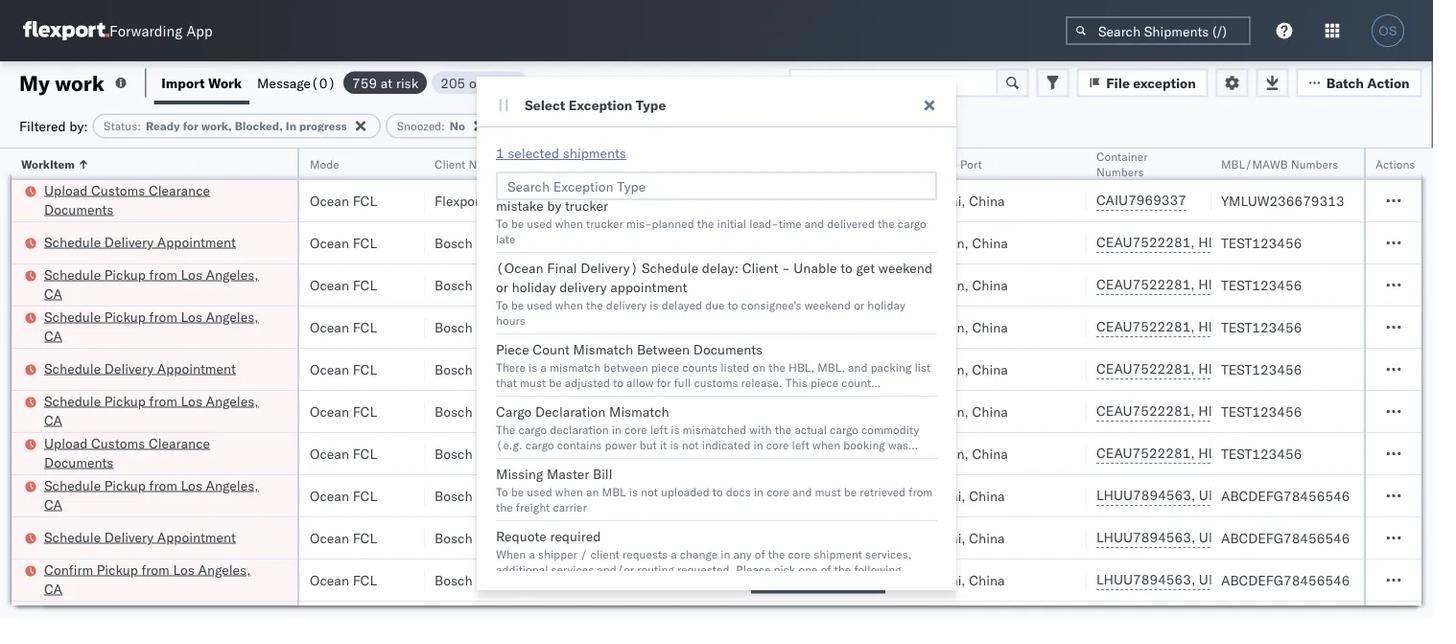 Task type: locate. For each thing, give the bounding box(es) containing it.
hlxu8034992
[[1300, 234, 1394, 251], [1300, 276, 1394, 293], [1300, 319, 1394, 335], [1300, 361, 1394, 378], [1300, 403, 1394, 420], [1300, 445, 1394, 462]]

message (0)
[[257, 74, 336, 91]]

and left the must
[[793, 485, 812, 499]]

flexport demo consignee
[[435, 192, 592, 209]]

0 vertical spatial 1889466
[[823, 488, 882, 505]]

shipment
[[814, 547, 863, 562]]

documents down due
[[693, 342, 763, 358]]

1 vertical spatial upload customs clearance documents link
[[44, 434, 272, 473]]

requested.
[[677, 563, 733, 577]]

(destination
[[496, 178, 575, 195]]

to up 'hours'
[[496, 298, 508, 312]]

schedule pickup from los angeles, ca link
[[44, 265, 272, 304], [44, 308, 272, 346], [44, 392, 272, 430], [44, 476, 272, 515]]

snooze
[[243, 157, 281, 171]]

10 fcl from the top
[[353, 572, 377, 589]]

4 hlxu8034992 from the top
[[1300, 361, 1394, 378]]

delay: for trucking
[[714, 178, 750, 195]]

or down the get
[[854, 298, 865, 312]]

client name button
[[425, 153, 531, 172]]

1 vertical spatial upload
[[44, 435, 88, 452]]

(e.g.
[[496, 438, 523, 452]]

mismatched
[[683, 423, 747, 437]]

- down flex id button
[[809, 178, 818, 195]]

1 horizontal spatial port
[[960, 157, 982, 171]]

0 vertical spatial schedule delivery appointment button
[[44, 233, 236, 254]]

1 vertical spatial trucker
[[586, 216, 624, 231]]

1 schedule delivery appointment from the top
[[44, 234, 236, 250]]

delivery
[[104, 234, 154, 250], [104, 360, 154, 377], [104, 529, 154, 546]]

0 vertical spatial flex-1889466
[[782, 488, 882, 505]]

-
[[809, 178, 818, 195], [559, 192, 568, 209], [568, 192, 576, 209], [782, 260, 790, 277]]

10 ocean fcl from the top
[[310, 572, 377, 589]]

4 shenzhen, from the top
[[905, 361, 969, 378]]

3 hlxu8034992 from the top
[[1300, 319, 1394, 335]]

used inside the (ocean final delivery) schedule delay: client - unable to get weekend or holiday delivery appointment to be used when the delivery is delayed due to consignee's weekend or holiday hours
[[527, 298, 552, 312]]

not right it
[[682, 438, 699, 452]]

for left work,
[[183, 119, 198, 133]]

flexport. image
[[23, 21, 109, 40]]

shipper
[[538, 547, 578, 562]]

delivery for first schedule delivery appointment link from the bottom of the page
[[104, 529, 154, 546]]

1 vertical spatial 1889466
[[823, 572, 882, 589]]

0 vertical spatial upload customs clearance documents link
[[44, 181, 272, 219]]

1 schedule pickup from los angeles, ca button from the top
[[44, 265, 272, 306]]

test up when
[[519, 530, 544, 547]]

mismatch right count
[[573, 342, 634, 358]]

1 vertical spatial schedule delivery appointment button
[[44, 359, 236, 380]]

0 horizontal spatial of
[[609, 578, 619, 592]]

upload
[[44, 182, 88, 199], [44, 435, 88, 452]]

4 schedule pickup from los angeles, ca from the top
[[44, 477, 259, 513]]

2 vertical spatial delivery
[[104, 529, 154, 546]]

schedule for second schedule pickup from los angeles, ca button from the top of the page
[[44, 308, 101, 325]]

1 vertical spatial 12:59 am mst, dec 14, 2022
[[32, 530, 220, 547]]

customs down deadline button
[[91, 182, 145, 199]]

0 horizontal spatial or
[[496, 279, 508, 296]]

time
[[779, 216, 802, 231]]

1 horizontal spatial for
[[553, 578, 567, 592]]

9 ocean fcl from the top
[[310, 530, 377, 547]]

2 vertical spatial schedule delivery appointment link
[[44, 528, 236, 547]]

schedule delivery appointment button up 12:00 am mst, nov 9, 2022
[[44, 359, 236, 380]]

to inside cargo declaration mismatch the cargo declaration in core left is mismatched with the actual cargo commodity (e.g. cargo contains power but it is not indicated in core left when booking was submitted) missing master bill to be used when an mbl is not uploaded to docs in core and must be retrieved from the freight carrier
[[713, 485, 723, 499]]

delivery up 12:00 am mst, nov 9, 2022
[[104, 360, 154, 377]]

12:59 am mst, dec 14, 2022 up 5:00 pm mst, dec 23, 2022
[[32, 530, 220, 547]]

upload customs clearance documents button
[[44, 181, 272, 221], [44, 434, 272, 474]]

1 vertical spatial mismatch
[[609, 404, 669, 421]]

resize handle column header for workitem
[[274, 149, 297, 618]]

0 vertical spatial delay:
[[714, 178, 750, 195]]

flex-1889466 up shipment
[[782, 488, 882, 505]]

status : ready for work, blocked, in progress
[[104, 119, 347, 133]]

2 flex-1889466 from the top
[[782, 572, 882, 589]]

when up carrier
[[555, 485, 583, 499]]

2 shenzhen, from the top
[[905, 277, 969, 294]]

0 horizontal spatial holiday
[[512, 279, 556, 296]]

port inside button
[[960, 157, 982, 171]]

4 ceau7522281, from the top
[[1097, 361, 1195, 378]]

shanghai, down departure
[[905, 192, 966, 209]]

0 vertical spatial left
[[650, 423, 668, 437]]

1 vertical spatial for
[[553, 578, 567, 592]]

0 horizontal spatial :
[[137, 119, 141, 133]]

delay: inside (destination port dwell) schedule delay: trucking - operational mistake by trucker to be used when trucker mis-planned the initial lead-time and delivered the cargo late
[[714, 178, 750, 195]]

core down with
[[766, 438, 789, 452]]

holiday
[[512, 279, 556, 296], [868, 298, 906, 312]]

1 vertical spatial and
[[793, 485, 812, 499]]

ocean
[[310, 192, 349, 209], [310, 235, 349, 251], [476, 235, 515, 251], [601, 235, 640, 251], [310, 277, 349, 294], [476, 277, 515, 294], [601, 277, 640, 294], [310, 319, 349, 336], [476, 319, 515, 336], [601, 319, 640, 336], [310, 361, 349, 378], [476, 361, 515, 378], [601, 361, 640, 378], [310, 403, 349, 420], [476, 403, 515, 420], [601, 403, 640, 420], [310, 446, 349, 462], [476, 446, 515, 462], [601, 446, 640, 462], [310, 488, 349, 505], [476, 488, 515, 505], [601, 488, 640, 505], [310, 530, 349, 547], [476, 530, 515, 547], [601, 530, 640, 547], [310, 572, 349, 589], [476, 572, 515, 589], [601, 572, 640, 589]]

2 appointment from the top
[[157, 360, 236, 377]]

3 schedule pickup from los angeles, ca link from the top
[[44, 392, 272, 430]]

0 vertical spatial client
[[435, 157, 466, 171]]

4 fcl from the top
[[353, 319, 377, 336]]

of down and/or
[[609, 578, 619, 592]]

on
[[469, 74, 484, 91]]

resize handle column header for client name
[[527, 149, 550, 618]]

of right one
[[821, 563, 831, 577]]

client left name
[[435, 157, 466, 171]]

port for (destination
[[578, 178, 604, 195]]

test right mbl
[[644, 488, 669, 505]]

8 flex- from the top
[[782, 488, 823, 505]]

0 horizontal spatial numbers
[[1097, 165, 1144, 179]]

3 hlxu6269489, from the top
[[1199, 319, 1297, 335]]

to
[[673, 74, 686, 91], [841, 260, 853, 277], [728, 298, 738, 312], [713, 485, 723, 499]]

3 5, from the top
[[163, 319, 176, 336]]

1 horizontal spatial holiday
[[868, 298, 906, 312]]

0 vertical spatial documents
[[44, 201, 114, 218]]

14, up 23, at bottom
[[162, 530, 183, 547]]

1 horizontal spatial left
[[792, 438, 810, 452]]

6 1846748 from the top
[[823, 446, 882, 462]]

4 ceau7522281, hlxu6269489, hlxu8034992 from the top
[[1097, 361, 1394, 378]]

not right mbl
[[641, 485, 658, 499]]

1 fcl from the top
[[353, 192, 377, 209]]

7 flex- from the top
[[782, 446, 823, 462]]

due
[[705, 298, 725, 312]]

1 vertical spatial weekend
[[805, 298, 851, 312]]

mismatch up but
[[609, 404, 669, 421]]

am
[[64, 192, 86, 209], [72, 235, 95, 251], [72, 277, 95, 294], [72, 319, 95, 336], [72, 361, 95, 378], [72, 403, 95, 420], [72, 446, 95, 462], [72, 488, 95, 505], [72, 530, 95, 547]]

angeles, inside the confirm pickup from los angeles, ca
[[198, 562, 251, 579]]

client inside "button"
[[435, 157, 466, 171]]

8 resize handle column header from the left
[[1064, 149, 1087, 618]]

2 12:59 am mdt, nov 5, 2022 from the top
[[32, 277, 212, 294]]

mbl/mawb
[[1221, 157, 1288, 171]]

holiday down the get
[[868, 298, 906, 312]]

caiu7969337
[[1097, 192, 1187, 209]]

in
[[286, 119, 296, 133]]

1 hlxu6269489, from the top
[[1199, 234, 1297, 251]]

0 horizontal spatial not
[[641, 485, 658, 499]]

in up "power"
[[612, 423, 622, 437]]

planned
[[652, 216, 694, 231]]

confirm pickup from los angeles, ca
[[44, 562, 251, 598]]

1 1889466 from the top
[[823, 488, 882, 505]]

workitem
[[21, 157, 75, 171]]

appointment up 9,
[[157, 360, 236, 377]]

documents for first upload customs clearance documents link from the top of the page
[[44, 201, 114, 218]]

be inside the (ocean final delivery) schedule delay: client - unable to get weekend or holiday delivery appointment to be used when the delivery is delayed due to consignee's weekend or holiday hours
[[511, 298, 524, 312]]

container
[[1097, 149, 1148, 164]]

clearance
[[149, 182, 210, 199], [149, 435, 210, 452]]

schedule delivery appointment for first schedule delivery appointment link from the bottom of the page
[[44, 529, 236, 546]]

9 fcl from the top
[[353, 530, 377, 547]]

mst, up 5:00 pm mst, dec 23, 2022
[[98, 530, 131, 547]]

2 horizontal spatial :
[[549, 119, 553, 133]]

0 vertical spatial abcdefg78456546
[[1221, 488, 1350, 505]]

2 vertical spatial to
[[496, 485, 508, 499]]

clearance for second upload customs clearance documents link
[[149, 435, 210, 452]]

file
[[1107, 74, 1130, 91]]

0 vertical spatial lhuu7894563, uetu5238478
[[1097, 487, 1293, 504]]

1 resize handle column header from the left
[[210, 149, 233, 618]]

to left docs in the bottom right of the page
[[713, 485, 723, 499]]

: left ready
[[137, 119, 141, 133]]

1 vertical spatial not
[[641, 485, 658, 499]]

flexport
[[435, 192, 485, 209]]

1 vertical spatial flex-1889466
[[782, 572, 882, 589]]

0 vertical spatial to
[[496, 216, 508, 231]]

5 shenzhen, china from the top
[[905, 403, 1008, 420]]

and inside (destination port dwell) schedule delay: trucking - operational mistake by trucker to be used when trucker mis-planned the initial lead-time and delivered the cargo late
[[805, 216, 824, 231]]

5 12:59 am mdt, nov 5, 2022 from the top
[[32, 403, 212, 420]]

0 vertical spatial schedule delivery appointment link
[[44, 233, 236, 252]]

0 vertical spatial uetu5238478
[[1199, 487, 1293, 504]]

delivery down appointment
[[606, 298, 647, 312]]

3 shanghai, from the top
[[905, 530, 966, 547]]

1 upload from the top
[[44, 182, 88, 199]]

1 schedule pickup from los angeles, ca from the top
[[44, 266, 259, 302]]

cargo right delivered
[[898, 216, 927, 231]]

delay: inside the (ocean final delivery) schedule delay: client - unable to get weekend or holiday delivery appointment to be used when the delivery is delayed due to consignee's weekend or holiday hours
[[702, 260, 739, 277]]

2 vertical spatial documents
[[44, 454, 114, 471]]

1889466 down booking
[[823, 488, 882, 505]]

numbers for container numbers
[[1097, 165, 1144, 179]]

resize handle column header for container numbers
[[1189, 149, 1212, 618]]

0 vertical spatial delivery
[[560, 279, 607, 296]]

be up 'hours'
[[511, 298, 524, 312]]

test up it
[[644, 403, 669, 420]]

4 schedule pickup from los angeles, ca link from the top
[[44, 476, 272, 515]]

1 vertical spatial clearance
[[149, 435, 210, 452]]

core inside requote required when a shipper / client requests a change in any of the core shipment services, additional services and/or routing requested. please pick one of the following categories for reason of requote.
[[788, 547, 811, 562]]

appointment
[[157, 234, 236, 250], [157, 360, 236, 377], [157, 529, 236, 546]]

1 vertical spatial delivery
[[104, 360, 154, 377]]

is inside the (ocean final delivery) schedule delay: client - unable to get weekend or holiday delivery appointment to be used when the delivery is delayed due to consignee's weekend or holiday hours
[[650, 298, 659, 312]]

schedule pickup from los angeles, ca link for 4th schedule pickup from los angeles, ca button
[[44, 476, 272, 515]]

import
[[162, 74, 205, 91]]

1 a from the left
[[529, 547, 535, 562]]

Search Exception Type text field
[[496, 172, 937, 201]]

4 shanghai, from the top
[[905, 572, 966, 589]]

os
[[1379, 24, 1398, 38]]

the left initial
[[697, 216, 714, 231]]

1:00 am mdt, aug 19, 2022
[[32, 192, 213, 209]]

1 vertical spatial or
[[854, 298, 865, 312]]

shanghai, up services,
[[905, 530, 966, 547]]

test left final
[[519, 277, 544, 294]]

numbers down the container
[[1097, 165, 1144, 179]]

mst, left 9,
[[98, 446, 131, 462]]

reset to default filters
[[634, 74, 777, 91]]

dec up the confirm pickup from los angeles, ca
[[134, 530, 159, 547]]

2 horizontal spatial of
[[821, 563, 831, 577]]

1 vertical spatial uetu5238478
[[1199, 530, 1293, 546]]

1 abcdefg78456546 from the top
[[1221, 488, 1350, 505]]

1 vertical spatial schedule delivery appointment
[[44, 360, 236, 377]]

5 test123456 from the top
[[1221, 403, 1302, 420]]

1 : from the left
[[137, 119, 141, 133]]

2 12:59 am mst, dec 14, 2022 from the top
[[32, 530, 220, 547]]

5 hlxu8034992 from the top
[[1300, 403, 1394, 420]]

1889466
[[823, 488, 882, 505], [823, 572, 882, 589]]

2 vertical spatial lhuu7894563,
[[1097, 572, 1196, 589]]

and right time
[[805, 216, 824, 231]]

0 vertical spatial upload
[[44, 182, 88, 199]]

schedule delivery appointment up the confirm pickup from los angeles, ca
[[44, 529, 236, 546]]

0 vertical spatial schedule delivery appointment
[[44, 234, 236, 250]]

0 vertical spatial trucker
[[565, 198, 608, 214]]

for inside requote required when a shipper / client requests a change in any of the core shipment services, additional services and/or routing requested. please pick one of the following categories for reason of requote.
[[553, 578, 567, 592]]

any
[[734, 547, 752, 562]]

3 appointment from the top
[[157, 529, 236, 546]]

core
[[625, 423, 647, 437], [766, 438, 789, 452], [767, 485, 790, 499], [788, 547, 811, 562]]

schedule for 2nd schedule pickup from los angeles, ca button from the bottom of the page
[[44, 393, 101, 410]]

1 horizontal spatial numbers
[[1291, 157, 1339, 171]]

schedule for fourth schedule pickup from los angeles, ca button from the bottom
[[44, 266, 101, 283]]

0 vertical spatial upload customs clearance documents
[[44, 182, 210, 218]]

0 vertical spatial appointment
[[157, 234, 236, 250]]

los for fourth schedule pickup from los angeles, ca button from the bottom
[[181, 266, 202, 283]]

os button
[[1366, 9, 1410, 53]]

0 horizontal spatial client
[[435, 157, 466, 171]]

resize handle column header for flex id
[[872, 149, 895, 618]]

los inside the confirm pickup from los angeles, ca
[[173, 562, 195, 579]]

deadline
[[32, 157, 78, 171]]

0 vertical spatial 14,
[[162, 488, 183, 505]]

default
[[690, 74, 736, 91]]

2 vertical spatial appointment
[[157, 529, 236, 546]]

for down services
[[553, 578, 567, 592]]

filters
[[739, 74, 777, 91]]

it
[[660, 438, 667, 452]]

numbers inside button
[[1291, 157, 1339, 171]]

numbers
[[1291, 157, 1339, 171], [1097, 165, 1144, 179]]

1 to from the top
[[496, 216, 508, 231]]

mbl/mawb numbers button
[[1212, 153, 1433, 172]]

1 vertical spatial upload customs clearance documents button
[[44, 434, 272, 474]]

1 12:59 am mdt, nov 5, 2022 from the top
[[32, 235, 212, 251]]

0 vertical spatial mismatch
[[573, 342, 634, 358]]

12:59 am mst, dec 14, 2022
[[32, 488, 220, 505], [32, 530, 220, 547]]

1 shanghai, china from the top
[[905, 192, 1005, 209]]

hlxu6269489,
[[1199, 234, 1297, 251], [1199, 276, 1297, 293], [1199, 319, 1297, 335], [1199, 361, 1297, 378], [1199, 403, 1297, 420], [1199, 445, 1297, 462]]

1 vertical spatial used
[[527, 298, 552, 312]]

1846748
[[823, 235, 882, 251], [823, 277, 882, 294], [823, 319, 882, 336], [823, 361, 882, 378], [823, 403, 882, 420], [823, 446, 882, 462]]

is right mbl
[[629, 485, 638, 499]]

0 vertical spatial risk
[[396, 74, 419, 91]]

(0)
[[311, 74, 336, 91]]

appointment for first schedule delivery appointment link from the bottom of the page
[[157, 529, 236, 546]]

1 flex- from the top
[[782, 192, 823, 209]]

0 vertical spatial clearance
[[149, 182, 210, 199]]

1 vertical spatial client
[[742, 260, 779, 277]]

1 horizontal spatial of
[[755, 547, 765, 562]]

3 flex- from the top
[[782, 277, 823, 294]]

1 vertical spatial delay:
[[702, 260, 739, 277]]

1 shenzhen, from the top
[[905, 235, 969, 251]]

consignee inside button
[[559, 157, 615, 171]]

delivery down 1:00 am mdt, aug 19, 2022
[[104, 234, 154, 250]]

4 hlxu6269489, from the top
[[1199, 361, 1297, 378]]

2 flex-1846748 from the top
[[782, 277, 882, 294]]

1 horizontal spatial client
[[742, 260, 779, 277]]

shanghai, down was at the bottom right of the page
[[905, 488, 966, 505]]

1 vertical spatial lhuu7894563,
[[1097, 530, 1196, 546]]

to
[[496, 216, 508, 231], [496, 298, 508, 312], [496, 485, 508, 499]]

numbers for mbl/mawb numbers
[[1291, 157, 1339, 171]]

14,
[[162, 488, 183, 505], [162, 530, 183, 547]]

1 vertical spatial delivery
[[606, 298, 647, 312]]

1 upload customs clearance documents link from the top
[[44, 181, 272, 219]]

0 vertical spatial customs
[[91, 182, 145, 199]]

documents for second upload customs clearance documents link
[[44, 454, 114, 471]]

numbers inside container numbers
[[1097, 165, 1144, 179]]

0 vertical spatial not
[[682, 438, 699, 452]]

(ocean final delivery) schedule delay: client - unable to get weekend or holiday delivery appointment to be used when the delivery is delayed due to consignee's weekend or holiday hours
[[496, 260, 933, 328]]

1 vertical spatial customs
[[91, 435, 145, 452]]

:
[[137, 119, 141, 133], [441, 119, 445, 133], [549, 119, 553, 133]]

1 horizontal spatial :
[[441, 119, 445, 133]]

0 vertical spatial lhuu7894563,
[[1097, 487, 1196, 504]]

test123456
[[1221, 235, 1302, 251], [1221, 277, 1302, 294], [1221, 319, 1302, 336], [1221, 361, 1302, 378], [1221, 403, 1302, 420], [1221, 446, 1302, 462]]

delay: up due
[[702, 260, 739, 277]]

los for confirm pickup from los angeles, ca button
[[173, 562, 195, 579]]

to down missing
[[496, 485, 508, 499]]

commodity
[[862, 423, 919, 437]]

mismatch inside cargo declaration mismatch the cargo declaration in core left is mismatched with the actual cargo commodity (e.g. cargo contains power but it is not indicated in core left when booking was submitted) missing master bill to be used when an mbl is not uploaded to docs in core and must be retrieved from the freight carrier
[[609, 404, 669, 421]]

cargo
[[496, 404, 532, 421]]

the inside the (ocean final delivery) schedule delay: client - unable to get weekend or holiday delivery appointment to be used when the delivery is delayed due to consignee's weekend or holiday hours
[[586, 298, 603, 312]]

0 horizontal spatial left
[[650, 423, 668, 437]]

2 14, from the top
[[162, 530, 183, 547]]

customs left 9,
[[91, 435, 145, 452]]

be right the must
[[844, 485, 857, 499]]

14, down 9,
[[162, 488, 183, 505]]

12:00 am mst, nov 9, 2022
[[32, 446, 211, 462]]

left down actual
[[792, 438, 810, 452]]

when down final
[[555, 298, 583, 312]]

: for status
[[137, 119, 141, 133]]

documents inside piece count mismatch between documents button
[[693, 342, 763, 358]]

schedule delivery appointment down aug
[[44, 234, 236, 250]]

1 vertical spatial upload customs clearance documents
[[44, 435, 210, 471]]

1 5, from the top
[[163, 235, 176, 251]]

delayed
[[662, 298, 702, 312]]

2 schedule pickup from los angeles, ca button from the top
[[44, 308, 272, 348]]

resize handle column header for departure port
[[1064, 149, 1087, 618]]

2 vertical spatial used
[[527, 485, 552, 499]]

resize handle column header for mode
[[402, 149, 425, 618]]

1 customs from the top
[[91, 182, 145, 199]]

to up late
[[496, 216, 508, 231]]

1 schedule pickup from los angeles, ca link from the top
[[44, 265, 272, 304]]

resize handle column header
[[210, 149, 233, 618], [274, 149, 297, 618], [277, 149, 300, 618], [402, 149, 425, 618], [527, 149, 550, 618], [719, 149, 742, 618], [872, 149, 895, 618], [1064, 149, 1087, 618], [1189, 149, 1212, 618], [1399, 149, 1422, 618]]

client name
[[435, 157, 499, 171]]

shanghai, down services,
[[905, 572, 966, 589]]

documents down deadline
[[44, 201, 114, 218]]

schedule for 1st the schedule delivery appointment button from the top of the page
[[44, 234, 101, 250]]

0 horizontal spatial for
[[183, 119, 198, 133]]

0 vertical spatial of
[[755, 547, 765, 562]]

3 lhuu7894563, from the top
[[1097, 572, 1196, 589]]

bosch
[[435, 235, 473, 251], [559, 235, 597, 251], [435, 277, 473, 294], [559, 277, 597, 294], [435, 319, 473, 336], [559, 319, 597, 336], [435, 361, 473, 378], [559, 361, 597, 378], [435, 403, 473, 420], [559, 403, 597, 420], [435, 446, 473, 462], [559, 446, 597, 462], [435, 488, 473, 505], [559, 488, 597, 505], [435, 530, 473, 547], [559, 530, 597, 547], [435, 572, 473, 589], [559, 572, 597, 589]]

mismatch inside piece count mismatch between documents button
[[573, 342, 634, 358]]

8 ocean fcl from the top
[[310, 488, 377, 505]]

progress
[[299, 119, 347, 133]]

2 uetu5238478 from the top
[[1199, 530, 1293, 546]]

and inside cargo declaration mismatch the cargo declaration in core left is mismatched with the actual cargo commodity (e.g. cargo contains power but it is not indicated in core left when booking was submitted) missing master bill to be used when an mbl is not uploaded to docs in core and must be retrieved from the freight carrier
[[793, 485, 812, 499]]

2 vertical spatial of
[[609, 578, 619, 592]]

1889466 down shipment
[[823, 572, 882, 589]]

0 vertical spatial upload customs clearance documents button
[[44, 181, 272, 221]]

the right with
[[775, 423, 792, 437]]

1 clearance from the top
[[149, 182, 210, 199]]

6 12:59 from the top
[[32, 488, 69, 505]]

schedule delivery appointment link
[[44, 233, 236, 252], [44, 359, 236, 379], [44, 528, 236, 547]]

2 vertical spatial lhuu7894563, uetu5238478
[[1097, 572, 1293, 589]]

filtered by:
[[19, 118, 88, 134]]

1 14, from the top
[[162, 488, 183, 505]]

4 5, from the top
[[163, 361, 176, 378]]

reset
[[634, 74, 670, 91]]

to inside the (ocean final delivery) schedule delay: client - unable to get weekend or holiday delivery appointment to be used when the delivery is delayed due to consignee's weekend or holiday hours
[[496, 298, 508, 312]]

change
[[680, 547, 718, 562]]

4 shanghai, china from the top
[[905, 572, 1005, 589]]

schedule pickup from los angeles, ca
[[44, 266, 259, 302], [44, 308, 259, 344], [44, 393, 259, 429], [44, 477, 259, 513]]

booking
[[844, 438, 885, 452]]

requests
[[623, 547, 668, 562]]

resize handle column header for deadline
[[210, 149, 233, 618]]

be down 'mistake'
[[511, 216, 524, 231]]

trucker left mis-
[[586, 216, 624, 231]]

batch
[[1327, 74, 1364, 91]]

a up routing at the left bottom of the page
[[671, 547, 677, 562]]

delay: up initial
[[714, 178, 750, 195]]

schedule
[[653, 178, 710, 195], [44, 234, 101, 250], [642, 260, 699, 277], [44, 266, 101, 283], [44, 308, 101, 325], [44, 360, 101, 377], [44, 393, 101, 410], [44, 477, 101, 494], [44, 529, 101, 546]]

departure port button
[[895, 153, 1068, 172]]

test up piece
[[519, 319, 544, 336]]

2 vertical spatial abcdefg78456546
[[1221, 572, 1350, 589]]

2 resize handle column header from the left
[[274, 149, 297, 618]]

is down appointment
[[650, 298, 659, 312]]

shanghai, china up services,
[[905, 530, 1005, 547]]

3 ca from the top
[[44, 412, 62, 429]]

1 used from the top
[[527, 216, 552, 231]]

1 horizontal spatial a
[[671, 547, 677, 562]]

2 clearance from the top
[[149, 435, 210, 452]]

in left any
[[721, 547, 731, 562]]

documents left 9,
[[44, 454, 114, 471]]

0 vertical spatial used
[[527, 216, 552, 231]]

1 ceau7522281, from the top
[[1097, 234, 1195, 251]]

port inside (destination port dwell) schedule delay: trucking - operational mistake by trucker to be used when trucker mis-planned the initial lead-time and delivered the cargo late
[[578, 178, 604, 195]]

- left unable
[[782, 260, 790, 277]]

0 vertical spatial for
[[183, 119, 198, 133]]

risk
[[396, 74, 419, 91], [530, 119, 549, 133]]

0 vertical spatial holiday
[[512, 279, 556, 296]]

lhuu7894563,
[[1097, 487, 1196, 504], [1097, 530, 1196, 546], [1097, 572, 1196, 589]]

0 horizontal spatial a
[[529, 547, 535, 562]]

5 1846748 from the top
[[823, 403, 882, 420]]

to right "reset"
[[673, 74, 686, 91]]

schedule pickup from los angeles, ca link for fourth schedule pickup from los angeles, ca button from the bottom
[[44, 265, 272, 304]]

or
[[496, 279, 508, 296], [854, 298, 865, 312]]

- right 'mistake'
[[559, 192, 568, 209]]

shanghai, china down departure port
[[905, 192, 1005, 209]]

to inside (destination port dwell) schedule delay: trucking - operational mistake by trucker to be used when trucker mis-planned the initial lead-time and delivered the cargo late
[[496, 216, 508, 231]]

used down by
[[527, 216, 552, 231]]

/
[[581, 547, 588, 562]]

0 horizontal spatial risk
[[396, 74, 419, 91]]

0 vertical spatial and
[[805, 216, 824, 231]]

0 vertical spatial delivery
[[104, 234, 154, 250]]

routing
[[637, 563, 674, 577]]

schedule for first the schedule delivery appointment button from the bottom of the page
[[44, 529, 101, 546]]

actual
[[795, 423, 827, 437]]

delivery down final
[[560, 279, 607, 296]]

12:59
[[32, 235, 69, 251], [32, 277, 69, 294], [32, 319, 69, 336], [32, 361, 69, 378], [32, 403, 69, 420], [32, 488, 69, 505], [32, 530, 69, 547]]

appointment for second schedule delivery appointment link
[[157, 360, 236, 377]]

schedule delivery appointment link down aug
[[44, 233, 236, 252]]

2 a from the left
[[671, 547, 677, 562]]

trucker right by
[[565, 198, 608, 214]]

1 ca from the top
[[44, 285, 62, 302]]

4 1846748 from the top
[[823, 361, 882, 378]]

file exception button
[[1077, 69, 1209, 97], [1077, 69, 1209, 97]]

5 ceau7522281, from the top
[[1097, 403, 1195, 420]]

mdt,
[[90, 192, 123, 209], [98, 235, 132, 251], [98, 277, 132, 294], [98, 319, 132, 336], [98, 361, 132, 378], [98, 403, 132, 420]]

following
[[854, 563, 902, 577]]

1 delivery from the top
[[104, 234, 154, 250]]

a up additional
[[529, 547, 535, 562]]

shanghai, china down services,
[[905, 572, 1005, 589]]

3 schedule pickup from los angeles, ca from the top
[[44, 393, 259, 429]]

in right docs in the bottom right of the page
[[754, 485, 764, 499]]

delivery for second schedule delivery appointment link
[[104, 360, 154, 377]]

test down when
[[519, 572, 544, 589]]



Task type: vqa. For each thing, say whether or not it's contained in the screenshot.
the International in Flexport International LLC link
no



Task type: describe. For each thing, give the bounding box(es) containing it.
2 hlxu6269489, from the top
[[1199, 276, 1297, 293]]

confirm pickup from los angeles, ca button
[[44, 561, 272, 601]]

work
[[55, 70, 104, 96]]

an
[[586, 485, 599, 499]]

3 uetu5238478 from the top
[[1199, 572, 1293, 589]]

mst, down 12:00 am mst, nov 9, 2022
[[98, 488, 131, 505]]

between
[[637, 342, 690, 358]]

in inside requote required when a shipper / client requests a change in any of the core shipment services, additional services and/or routing requested. please pick one of the following categories for reason of requote.
[[721, 547, 731, 562]]

test up between
[[644, 319, 669, 336]]

is right it
[[670, 438, 679, 452]]

0 horizontal spatial weekend
[[805, 298, 851, 312]]

1660288
[[823, 192, 882, 209]]

2 schedule pickup from los angeles, ca from the top
[[44, 308, 259, 344]]

4 schedule pickup from los angeles, ca button from the top
[[44, 476, 272, 517]]

schedule for 4th schedule pickup from los angeles, ca button
[[44, 477, 101, 494]]

file exception
[[1107, 74, 1196, 91]]

departure port
[[905, 157, 982, 171]]

forwarding app
[[109, 22, 213, 40]]

2 shenzhen, china from the top
[[905, 277, 1008, 294]]

the right delivered
[[878, 216, 895, 231]]

piece
[[496, 342, 529, 358]]

2 flex- from the top
[[782, 235, 823, 251]]

2 ceau7522281, hlxu6269489, hlxu8034992 from the top
[[1097, 276, 1394, 293]]

schedule inside (destination port dwell) schedule delay: trucking - operational mistake by trucker to be used when trucker mis-planned the initial lead-time and delivered the cargo late
[[653, 178, 710, 195]]

5 ocean fcl from the top
[[310, 361, 377, 378]]

cargo up submitted)
[[526, 438, 554, 452]]

3 schedule pickup from los angeles, ca button from the top
[[44, 392, 272, 432]]

Search Shipments (/) text field
[[1066, 16, 1251, 45]]

from inside the confirm pickup from los angeles, ca
[[142, 562, 170, 579]]

6 ceau7522281, from the top
[[1097, 445, 1195, 462]]

9,
[[162, 446, 175, 462]]

schedule pickup from los angeles, ca link for second schedule pickup from los angeles, ca button from the top of the page
[[44, 308, 272, 346]]

1 test123456 from the top
[[1221, 235, 1302, 251]]

delivery for 1st schedule delivery appointment link from the top of the page
[[104, 234, 154, 250]]

3 1846748 from the top
[[823, 319, 882, 336]]

3 ceau7522281, hlxu6269489, hlxu8034992 from the top
[[1097, 319, 1394, 335]]

get
[[856, 260, 875, 277]]

test right "power"
[[644, 446, 669, 462]]

dwell)
[[607, 178, 650, 195]]

4 ca from the top
[[44, 497, 62, 513]]

1 12:59 from the top
[[32, 235, 69, 251]]

when down actual
[[813, 438, 841, 452]]

mismatch for declaration
[[609, 404, 669, 421]]

be down missing
[[511, 485, 524, 499]]

: for snoozed
[[441, 119, 445, 133]]

type
[[636, 97, 666, 114]]

test down between
[[644, 361, 669, 378]]

3 lhuu7894563, uetu5238478 from the top
[[1097, 572, 1293, 589]]

3 : from the left
[[549, 119, 553, 133]]

one
[[799, 563, 818, 577]]

1 horizontal spatial weekend
[[879, 260, 933, 277]]

- right by
[[568, 192, 576, 209]]

6 flex- from the top
[[782, 403, 823, 420]]

6 test123456 from the top
[[1221, 446, 1302, 462]]

2 hlxu8034992 from the top
[[1300, 276, 1394, 293]]

appointment for 1st schedule delivery appointment link from the top of the page
[[157, 234, 236, 250]]

mst, right pm
[[88, 572, 121, 589]]

4 flex-1846748 from the top
[[782, 361, 882, 378]]

1:00
[[32, 192, 61, 209]]

1 vertical spatial left
[[792, 438, 810, 452]]

mismatch for count
[[573, 342, 634, 358]]

to inside cargo declaration mismatch the cargo declaration in core left is mismatched with the actual cargo commodity (e.g. cargo contains power but it is not indicated in core left when booking was submitted) missing master bill to be used when an mbl is not uploaded to docs in core and must be retrieved from the freight carrier
[[496, 485, 508, 499]]

submitted)
[[496, 453, 556, 468]]

1 vertical spatial holiday
[[868, 298, 906, 312]]

indicated
[[702, 438, 751, 452]]

final
[[547, 260, 577, 277]]

docs
[[726, 485, 751, 499]]

resize handle column header for consignee
[[719, 149, 742, 618]]

2 1846748 from the top
[[823, 277, 882, 294]]

3 ocean fcl from the top
[[310, 277, 377, 294]]

exception
[[569, 97, 633, 114]]

core right docs in the bottom right of the page
[[767, 485, 790, 499]]

to left the get
[[841, 260, 853, 277]]

customs for first upload customs clearance documents link from the top of the page
[[91, 182, 145, 199]]

requote.
[[622, 578, 666, 592]]

10 resize handle column header from the left
[[1399, 149, 1422, 618]]

core up but
[[625, 423, 647, 437]]

message
[[257, 74, 311, 91]]

clearance for first upload customs clearance documents link from the top of the page
[[149, 182, 210, 199]]

client inside the (ocean final delivery) schedule delay: client - unable to get weekend or holiday delivery appointment to be used when the delivery is delayed due to consignee's weekend or holiday hours
[[742, 260, 779, 277]]

unable
[[794, 260, 837, 277]]

4 12:59 am mdt, nov 5, 2022 from the top
[[32, 361, 212, 378]]

snoozed
[[397, 119, 441, 133]]

3 schedule delivery appointment link from the top
[[44, 528, 236, 547]]

appointment
[[610, 279, 687, 296]]

hours
[[496, 313, 526, 328]]

test up delayed at the left of page
[[644, 277, 669, 294]]

trucking
[[754, 178, 806, 195]]

1
[[496, 145, 504, 162]]

consignee's
[[741, 298, 802, 312]]

name
[[469, 157, 499, 171]]

2 ceau7522281, from the top
[[1097, 276, 1195, 293]]

schedule delivery appointment for 1st schedule delivery appointment link from the top of the page
[[44, 234, 236, 250]]

due
[[610, 119, 632, 133]]

uploaded
[[661, 485, 710, 499]]

2 5, from the top
[[163, 277, 176, 294]]

5:00 pm mst, dec 23, 2022
[[32, 572, 210, 589]]

ready
[[146, 119, 180, 133]]

used inside cargo declaration mismatch the cargo declaration in core left is mismatched with the actual cargo commodity (e.g. cargo contains power but it is not indicated in core left when booking was submitted) missing master bill to be used when an mbl is not uploaded to docs in core and must be retrieved from the freight carrier
[[527, 485, 552, 499]]

work
[[208, 74, 242, 91]]

19,
[[155, 192, 176, 209]]

205
[[441, 74, 466, 91]]

test down piece
[[519, 361, 544, 378]]

delivery)
[[581, 260, 638, 277]]

los for second schedule pickup from los angeles, ca button from the top of the page
[[181, 308, 202, 325]]

3 12:59 from the top
[[32, 319, 69, 336]]

schedule for 2nd the schedule delivery appointment button from the bottom of the page
[[44, 360, 101, 377]]

cargo up booking
[[830, 423, 859, 437]]

blocked,
[[235, 119, 283, 133]]

1 1846748 from the top
[[823, 235, 882, 251]]

1 flex-1889466 from the top
[[782, 488, 882, 505]]

batch action
[[1327, 74, 1410, 91]]

to right due
[[728, 298, 738, 312]]

2 ca from the top
[[44, 328, 62, 344]]

Search Work text field
[[789, 69, 998, 97]]

6 flex-1846748 from the top
[[782, 446, 882, 462]]

be inside (destination port dwell) schedule delay: trucking - operational mistake by trucker to be used when trucker mis-planned the initial lead-time and delivered the cargo late
[[511, 216, 524, 231]]

mis-
[[627, 216, 652, 231]]

1 uetu5238478 from the top
[[1199, 487, 1293, 504]]

confirm pickup from los angeles, ca link
[[44, 561, 272, 599]]

selected
[[508, 145, 559, 162]]

port for departure
[[960, 157, 982, 171]]

operational
[[821, 178, 893, 195]]

0 vertical spatial dec
[[134, 488, 159, 505]]

mode
[[310, 157, 339, 171]]

cargo inside (destination port dwell) schedule delay: trucking - operational mistake by trucker to be used when trucker mis-planned the initial lead-time and delivered the cargo late
[[898, 216, 927, 231]]

5 fcl from the top
[[353, 361, 377, 378]]

0 vertical spatial or
[[496, 279, 508, 296]]

5 flex- from the top
[[782, 361, 823, 378]]

mistake
[[496, 198, 544, 214]]

9 flex- from the top
[[782, 572, 823, 589]]

pickup inside the confirm pickup from los angeles, ca
[[97, 562, 138, 579]]

1 vertical spatial risk
[[530, 119, 549, 133]]

(ocean
[[496, 260, 544, 277]]

205 on track
[[441, 74, 519, 91]]

3 ceau7522281, from the top
[[1097, 319, 1195, 335]]

2 ocean fcl from the top
[[310, 235, 377, 251]]

client
[[591, 547, 620, 562]]

7 ocean fcl from the top
[[310, 446, 377, 462]]

1 hlxu8034992 from the top
[[1300, 234, 1394, 251]]

container numbers button
[[1087, 145, 1193, 179]]

test up requests
[[644, 530, 669, 547]]

used inside (destination port dwell) schedule delay: trucking - operational mistake by trucker to be used when trucker mis-planned the initial lead-time and delivered the cargo late
[[527, 216, 552, 231]]

5 5, from the top
[[163, 403, 176, 420]]

snoozed : no
[[397, 119, 465, 133]]

1 ocean fcl from the top
[[310, 192, 377, 209]]

1 horizontal spatial not
[[682, 438, 699, 452]]

cargo declaration mismatch the cargo declaration in core left is mismatched with the actual cargo commodity (e.g. cargo contains power but it is not indicated in core left when booking was submitted) missing master bill to be used when an mbl is not uploaded to docs in core and must be retrieved from the freight carrier
[[496, 404, 933, 515]]

was
[[888, 438, 909, 452]]

cargo down cargo
[[519, 423, 547, 437]]

5 ceau7522281, hlxu6269489, hlxu8034992 from the top
[[1097, 403, 1394, 420]]

the left freight
[[496, 500, 513, 515]]

1 schedule delivery appointment button from the top
[[44, 233, 236, 254]]

schedule delivery appointment for second schedule delivery appointment link
[[44, 360, 236, 377]]

flex id button
[[742, 153, 876, 172]]

track
[[488, 74, 519, 91]]

the down shipment
[[834, 563, 851, 577]]

1 12:59 am mst, dec 14, 2022 from the top
[[32, 488, 220, 505]]

must
[[815, 485, 841, 499]]

test down planned
[[644, 235, 669, 251]]

2 upload customs clearance documents from the top
[[44, 435, 210, 471]]

1 lhuu7894563, uetu5238478 from the top
[[1097, 487, 1293, 504]]

forwarding
[[109, 22, 183, 40]]

4 shenzhen, china from the top
[[905, 361, 1008, 378]]

5 12:59 from the top
[[32, 403, 69, 420]]

4 12:59 from the top
[[32, 361, 69, 378]]

schedule inside the (ocean final delivery) schedule delay: client - unable to get weekend or holiday delivery appointment to be used when the delivery is delayed due to consignee's weekend or holiday hours
[[642, 260, 699, 277]]

requote
[[496, 529, 547, 545]]

categories
[[496, 578, 550, 592]]

test down missing
[[519, 488, 544, 505]]

6 hlxu6269489, from the top
[[1199, 445, 1297, 462]]

- inside (destination port dwell) schedule delay: trucking - operational mistake by trucker to be used when trucker mis-planned the initial lead-time and delivered the cargo late
[[809, 178, 818, 195]]

test up (e.g.
[[519, 403, 544, 420]]

4 ocean fcl from the top
[[310, 319, 377, 336]]

test down requests
[[644, 572, 669, 589]]

2 schedule delivery appointment button from the top
[[44, 359, 236, 380]]

filtered
[[19, 118, 66, 134]]

please
[[736, 563, 771, 577]]

my work
[[19, 70, 104, 96]]

the
[[496, 423, 516, 437]]

3 shanghai, china from the top
[[905, 530, 1005, 547]]

6 fcl from the top
[[353, 403, 377, 420]]

master
[[547, 466, 589, 483]]

1 selected shipments
[[496, 145, 626, 162]]

delay: for client
[[702, 260, 739, 277]]

2 lhuu7894563, from the top
[[1097, 530, 1196, 546]]

los for 4th schedule pickup from los angeles, ca button
[[181, 477, 202, 494]]

1 vertical spatial consignee
[[527, 192, 592, 209]]

1 ceau7522281, hlxu6269489, hlxu8034992 from the top
[[1097, 234, 1394, 251]]

3 resize handle column header from the left
[[277, 149, 300, 618]]

- inside the (ocean final delivery) schedule delay: client - unable to get weekend or holiday delivery appointment to be used when the delivery is delayed due to consignee's weekend or holiday hours
[[782, 260, 790, 277]]

import work button
[[154, 61, 250, 105]]

7 12:59 from the top
[[32, 530, 69, 547]]

los for 2nd schedule pickup from los angeles, ca button from the bottom of the page
[[181, 393, 202, 410]]

confirm
[[44, 562, 93, 579]]

2 upload customs clearance documents link from the top
[[44, 434, 272, 473]]

the up 'pick'
[[768, 547, 785, 562]]

1 vertical spatial of
[[821, 563, 831, 577]]

departure
[[905, 157, 957, 171]]

in down with
[[754, 438, 763, 452]]

5 hlxu6269489, from the top
[[1199, 403, 1297, 420]]

2 vertical spatial dec
[[125, 572, 150, 589]]

retrieved
[[860, 485, 906, 499]]

batch action button
[[1297, 69, 1422, 97]]

customs for second upload customs clearance documents link
[[91, 435, 145, 452]]

id
[[776, 157, 787, 171]]

schedule pickup from los angeles, ca link for 2nd schedule pickup from los angeles, ca button from the bottom of the page
[[44, 392, 272, 430]]

piece count mismatch between documents button
[[488, 333, 937, 397]]

7 fcl from the top
[[353, 446, 377, 462]]

services,
[[866, 547, 912, 562]]

3 flex-1846748 from the top
[[782, 319, 882, 336]]

is left mismatched at the bottom of page
[[671, 423, 680, 437]]

when inside the (ocean final delivery) schedule delay: client - unable to get weekend or holiday delivery appointment to be used when the delivery is delayed due to consignee's weekend or holiday hours
[[555, 298, 583, 312]]

2 upload customs clearance documents button from the top
[[44, 434, 272, 474]]

test right late
[[519, 235, 544, 251]]

2 shanghai, china from the top
[[905, 488, 1005, 505]]

23,
[[153, 572, 174, 589]]

from inside cargo declaration mismatch the cargo declaration in core left is mismatched with the actual cargo commodity (e.g. cargo contains power but it is not indicated in core left when booking was submitted) missing master bill to be used when an mbl is not uploaded to docs in core and must be retrieved from the freight carrier
[[909, 485, 933, 499]]

3 12:59 am mdt, nov 5, 2022 from the top
[[32, 319, 212, 336]]

to inside button
[[673, 74, 686, 91]]

no
[[450, 119, 465, 133]]

additional
[[496, 563, 548, 577]]

5 flex-1846748 from the top
[[782, 403, 882, 420]]

requote required when a shipper / client requests a change in any of the core shipment services, additional services and/or routing requested. please pick one of the following categories for reason of requote.
[[496, 529, 912, 592]]

3 shenzhen, china from the top
[[905, 319, 1008, 336]]

1 shanghai, from the top
[[905, 192, 966, 209]]

1 shenzhen, china from the top
[[905, 235, 1008, 251]]

forwarding app link
[[23, 21, 213, 40]]

1 vertical spatial dec
[[134, 530, 159, 547]]

initial
[[717, 216, 747, 231]]

1 upload customs clearance documents from the top
[[44, 182, 210, 218]]

12:00
[[32, 446, 69, 462]]

overdue,
[[557, 119, 607, 133]]

flex id
[[751, 157, 787, 171]]

4 test123456 from the top
[[1221, 361, 1302, 378]]

ca inside the confirm pickup from los angeles, ca
[[44, 581, 62, 598]]

6 ocean fcl from the top
[[310, 403, 377, 420]]

test up missing
[[519, 446, 544, 462]]

declaration
[[550, 423, 609, 437]]

1 horizontal spatial or
[[854, 298, 865, 312]]

when inside (destination port dwell) schedule delay: trucking - operational mistake by trucker to be used when trucker mis-planned the initial lead-time and delivered the cargo late
[[555, 216, 583, 231]]



